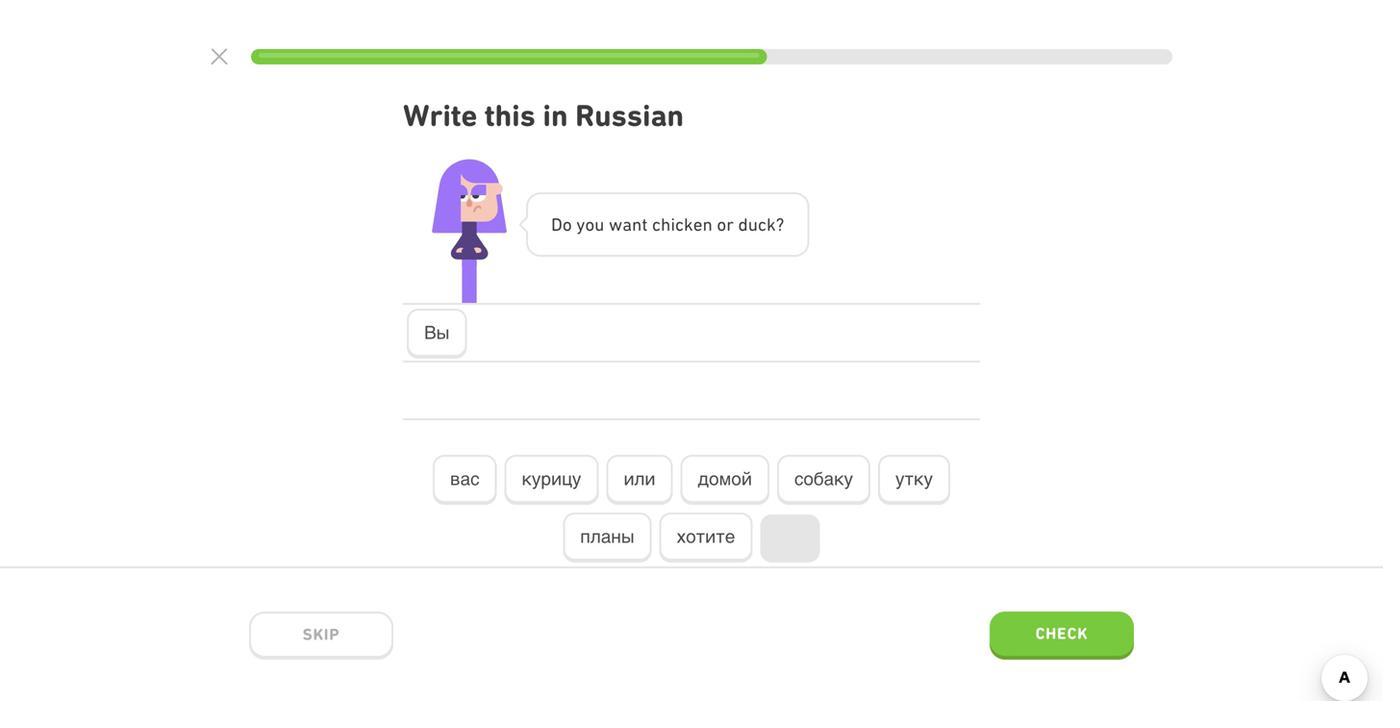 Task type: locate. For each thing, give the bounding box(es) containing it.
2 horizontal spatial c
[[758, 214, 767, 235]]

0 horizontal spatial k
[[684, 214, 693, 235]]

1 horizontal spatial u
[[748, 214, 758, 235]]

планы button
[[563, 513, 652, 563]]

1 o from the left
[[563, 214, 572, 235]]

n
[[632, 214, 642, 235], [703, 214, 713, 235]]

домой button
[[681, 455, 770, 505]]

c
[[652, 214, 661, 235], [676, 214, 684, 235], [758, 214, 767, 235]]

o r d u c k ?
[[717, 214, 785, 235]]

o left d
[[717, 214, 727, 235]]

1 horizontal spatial k
[[767, 214, 776, 235]]

k right d
[[767, 214, 776, 235]]

планы
[[580, 526, 635, 547]]

0 horizontal spatial u
[[595, 214, 605, 235]]

write
[[403, 98, 478, 133]]

курицу
[[522, 469, 582, 489]]

u left the w
[[595, 214, 605, 235]]

1 horizontal spatial o
[[585, 214, 595, 235]]

n left r
[[703, 214, 713, 235]]

2 horizontal spatial o
[[717, 214, 727, 235]]

курицу button
[[505, 455, 599, 505]]

n right the w
[[632, 214, 642, 235]]

c h i c k e n
[[652, 214, 713, 235]]

u
[[595, 214, 605, 235], [748, 214, 758, 235]]

c right h
[[676, 214, 684, 235]]

o left the w
[[585, 214, 595, 235]]

3 o from the left
[[717, 214, 727, 235]]

e
[[693, 214, 703, 235]]

2 u from the left
[[748, 214, 758, 235]]

r
[[727, 214, 734, 235]]

0 horizontal spatial c
[[652, 214, 661, 235]]

собаку
[[795, 469, 853, 489]]

домой
[[698, 469, 752, 489]]

d o
[[551, 214, 572, 235]]

check
[[1036, 624, 1089, 643]]

i
[[671, 214, 676, 235]]

o
[[563, 214, 572, 235], [585, 214, 595, 235], [717, 214, 727, 235]]

skip button
[[249, 612, 394, 660]]

w
[[609, 214, 623, 235]]

c right t
[[652, 214, 661, 235]]

in
[[543, 98, 568, 133]]

h
[[661, 214, 671, 235]]

o left 'y'
[[563, 214, 572, 235]]

u right r
[[748, 214, 758, 235]]

1 k from the left
[[684, 214, 693, 235]]

1 horizontal spatial n
[[703, 214, 713, 235]]

хотите
[[677, 526, 735, 547]]

progress bar
[[251, 49, 1173, 64]]

3 c from the left
[[758, 214, 767, 235]]

1 horizontal spatial c
[[676, 214, 684, 235]]

t
[[642, 214, 648, 235]]

0 horizontal spatial o
[[563, 214, 572, 235]]

2 o from the left
[[585, 214, 595, 235]]

skip
[[303, 625, 340, 644]]

хотите button
[[660, 513, 753, 563]]

0 horizontal spatial n
[[632, 214, 642, 235]]

?
[[776, 214, 785, 235]]

write this in russian
[[403, 98, 684, 133]]

c left ?
[[758, 214, 767, 235]]

o for y
[[585, 214, 595, 235]]

k
[[684, 214, 693, 235], [767, 214, 776, 235]]

k right the i
[[684, 214, 693, 235]]

или
[[624, 469, 656, 489]]

russian
[[576, 98, 684, 133]]



Task type: describe. For each thing, give the bounding box(es) containing it.
this
[[485, 98, 536, 133]]

1 n from the left
[[632, 214, 642, 235]]

y o u w a n t
[[577, 214, 648, 235]]

вас
[[450, 469, 480, 489]]

вы button
[[407, 309, 467, 359]]

утку
[[896, 469, 933, 489]]

1 u from the left
[[595, 214, 605, 235]]

вас button
[[433, 455, 497, 505]]

o for d
[[563, 214, 572, 235]]

1 c from the left
[[652, 214, 661, 235]]

2 k from the left
[[767, 214, 776, 235]]

или button
[[607, 455, 673, 505]]

2 n from the left
[[703, 214, 713, 235]]

утку button
[[879, 455, 951, 505]]

d
[[739, 214, 748, 235]]

собаку button
[[777, 455, 871, 505]]

2 c from the left
[[676, 214, 684, 235]]

y
[[577, 214, 585, 235]]

d
[[551, 214, 563, 235]]

check button
[[990, 612, 1134, 660]]

a
[[623, 214, 632, 235]]

вы
[[424, 322, 450, 343]]



Task type: vqa. For each thing, say whether or not it's contained in the screenshot.
Write this in English
no



